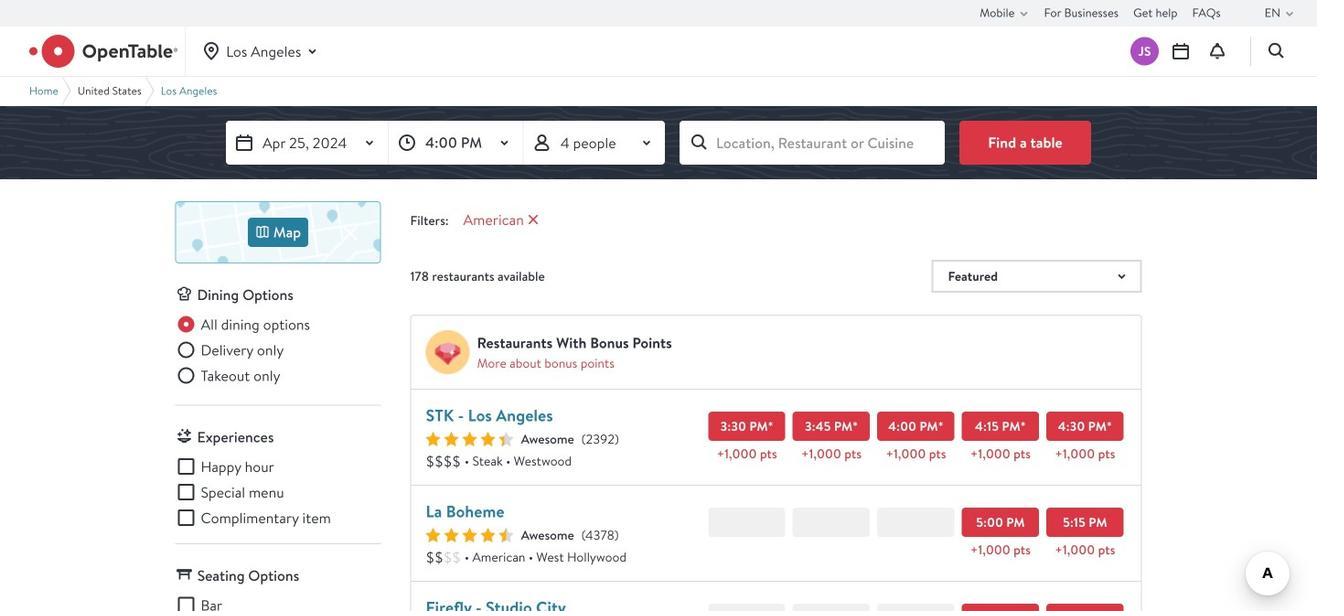 Task type: describe. For each thing, give the bounding box(es) containing it.
4.2 stars image
[[426, 432, 514, 446]]

4.5 stars image
[[426, 528, 514, 542]]

opentable logo image
[[29, 35, 178, 68]]

Please input a Location, Restaurant or Cuisine field
[[680, 121, 945, 165]]

2 group from the top
[[175, 456, 381, 529]]

none radio inside group
[[175, 313, 310, 335]]

1 group from the top
[[175, 313, 381, 390]]



Task type: locate. For each thing, give the bounding box(es) containing it.
None radio
[[175, 313, 310, 335]]

0 vertical spatial group
[[175, 313, 381, 390]]

None field
[[680, 121, 945, 165]]

None radio
[[175, 339, 284, 361], [175, 365, 280, 386], [175, 339, 284, 361], [175, 365, 280, 386]]

group
[[175, 313, 381, 390], [175, 456, 381, 529]]

1 vertical spatial group
[[175, 456, 381, 529]]

bonus point image
[[426, 330, 470, 374]]



Task type: vqa. For each thing, say whether or not it's contained in the screenshot.
option within the group
yes



